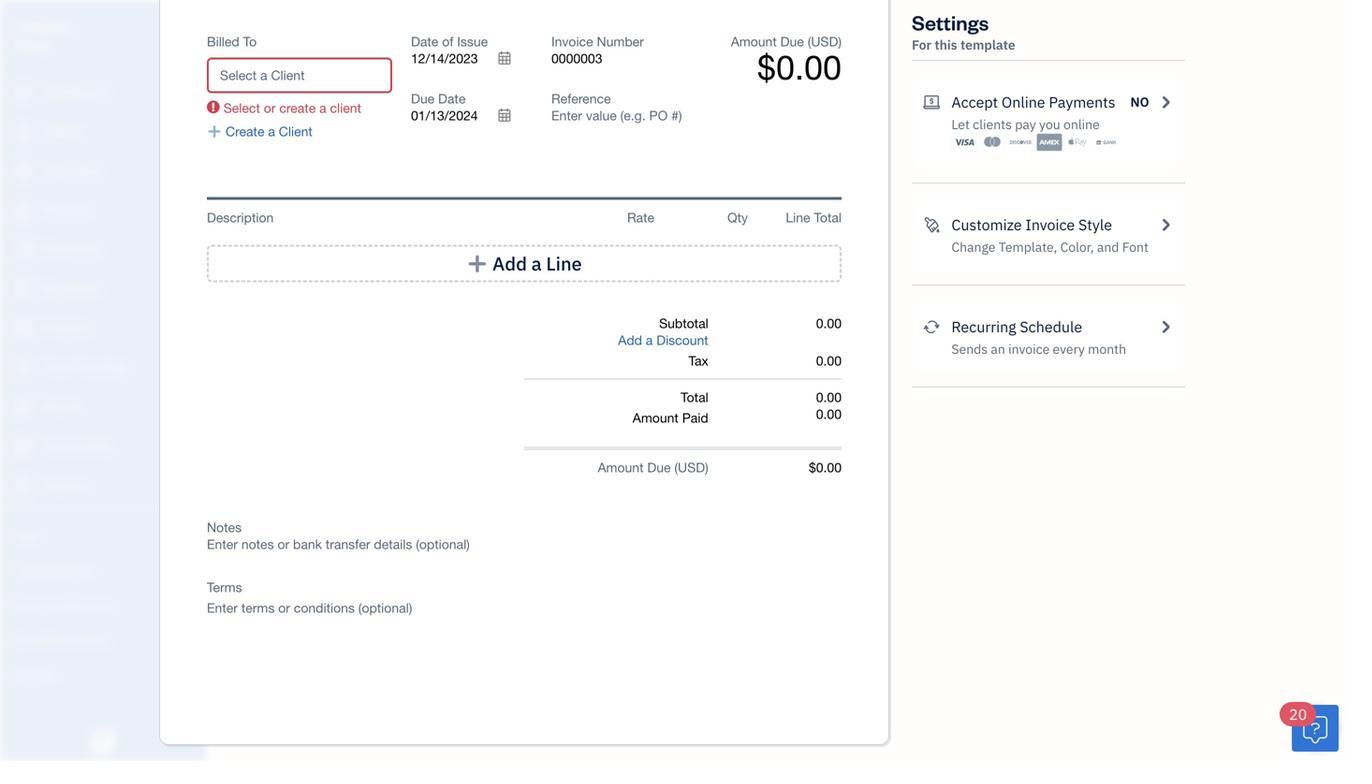 Task type: describe. For each thing, give the bounding box(es) containing it.
pay
[[1015, 116, 1036, 133]]

bank
[[14, 632, 41, 647]]

settings link
[[5, 658, 200, 691]]

apps link
[[5, 520, 200, 552]]

amount for amount due ( usd )
[[598, 460, 644, 475]]

payment image
[[12, 241, 35, 259]]

recurring schedule
[[952, 317, 1082, 337]]

exclamationcircle image
[[207, 100, 220, 115]]

items and services
[[14, 597, 113, 612]]

change template, color, and font
[[952, 238, 1149, 256]]

1 horizontal spatial and
[[1097, 238, 1119, 256]]

online
[[1064, 116, 1100, 133]]

or
[[264, 100, 276, 116]]

billed to
[[207, 34, 257, 49]]

for
[[912, 36, 932, 53]]

discount
[[657, 332, 709, 348]]

you
[[1039, 116, 1061, 133]]

add a line button
[[207, 245, 842, 282]]

chevronright image
[[1157, 91, 1174, 113]]

no
[[1131, 93, 1149, 110]]

total amount paid
[[633, 390, 709, 426]]

usd for amount due ( usd ) $0.00
[[811, 34, 838, 49]]

team members
[[14, 562, 96, 578]]

paid
[[682, 410, 709, 426]]

apps
[[14, 528, 42, 543]]

bank connections
[[14, 632, 110, 647]]

( for amount due ( usd )
[[675, 460, 678, 475]]

color,
[[1060, 238, 1094, 256]]

bank image
[[1094, 133, 1119, 152]]

0000003 button
[[551, 50, 687, 67]]

billed
[[207, 34, 239, 49]]

owner
[[15, 37, 52, 52]]

plus image
[[467, 254, 488, 273]]

template,
[[999, 238, 1057, 256]]

4 0.00 from the top
[[816, 406, 842, 422]]

due for amount due ( usd ) $0.00
[[781, 34, 804, 49]]

refresh image
[[923, 316, 940, 338]]

company owner
[[15, 17, 73, 52]]

customize invoice style
[[952, 215, 1112, 235]]

date of issue 12/14/2023
[[411, 34, 488, 66]]

0.00 0.00
[[816, 390, 842, 422]]

12/14/2023
[[411, 51, 478, 66]]

3 0.00 from the top
[[816, 390, 842, 405]]

expense image
[[12, 280, 35, 299]]

create
[[226, 124, 264, 139]]

add a line
[[493, 251, 582, 276]]

create
[[279, 100, 316, 116]]

due date 01/13/2024
[[411, 91, 478, 123]]

20 button
[[1280, 702, 1339, 752]]

subtotal add a discount tax
[[618, 316, 709, 368]]

onlinesales image
[[923, 91, 940, 113]]

settings for settings for this template
[[912, 9, 989, 36]]

chevronright image for customize invoice style
[[1157, 213, 1174, 236]]

2 0.00 from the top
[[816, 353, 842, 368]]

line inside button
[[546, 251, 582, 276]]

select
[[224, 100, 260, 116]]

description
[[207, 210, 274, 225]]

total inside total amount paid
[[681, 390, 709, 405]]

01/13/2024 button
[[411, 107, 523, 124]]

paintbrush image
[[923, 213, 940, 236]]

tax
[[689, 353, 709, 368]]

qty
[[727, 210, 748, 225]]

( for amount due ( usd ) $0.00
[[808, 34, 811, 49]]

amount for amount due ( usd ) $0.00
[[731, 34, 777, 49]]

create a client button
[[207, 123, 313, 140]]

due for amount due ( usd )
[[647, 460, 671, 475]]

client
[[330, 100, 361, 116]]

discover image
[[1008, 133, 1034, 152]]

accept
[[952, 92, 998, 112]]

timer image
[[12, 359, 35, 377]]

this
[[935, 36, 958, 53]]

settings for settings
[[14, 666, 57, 682]]

style
[[1079, 215, 1112, 235]]

main element
[[0, 0, 253, 761]]

Notes text field
[[207, 536, 842, 553]]

mastercard image
[[980, 133, 1005, 152]]

online
[[1002, 92, 1045, 112]]

clients
[[973, 116, 1012, 133]]

and inside main element
[[45, 597, 65, 612]]

Reference Number text field
[[551, 108, 684, 124]]

template
[[961, 36, 1016, 53]]

customize
[[952, 215, 1022, 235]]

number
[[597, 34, 644, 49]]

report image
[[12, 477, 35, 495]]

add a discount button
[[618, 332, 709, 349]]

payments
[[1049, 92, 1116, 112]]

change
[[952, 238, 996, 256]]

usd for amount due ( usd )
[[678, 460, 705, 475]]

12/14/2023 button
[[411, 50, 523, 67]]

sends an invoice every month
[[952, 340, 1126, 358]]

items and services link
[[5, 589, 200, 622]]



Task type: vqa. For each thing, say whether or not it's contained in the screenshot.
"expense" image on the left top
yes



Task type: locate. For each thing, give the bounding box(es) containing it.
due inside amount due ( usd ) $0.00
[[781, 34, 804, 49]]

settings
[[912, 9, 989, 36], [14, 666, 57, 682]]

2 chevronright image from the top
[[1157, 316, 1174, 338]]

1 vertical spatial line
[[546, 251, 582, 276]]

0 vertical spatial )
[[838, 34, 842, 49]]

recurring
[[952, 317, 1016, 337]]

add inside subtotal add a discount tax
[[618, 332, 642, 348]]

invoice inside invoice number 0000003
[[551, 34, 593, 49]]

0 vertical spatial settings
[[912, 9, 989, 36]]

Terms text field
[[207, 600, 842, 617]]

a left client
[[319, 100, 326, 116]]

a
[[319, 100, 326, 116], [268, 124, 275, 139], [532, 251, 542, 276], [646, 332, 653, 348]]

date up 01/13/2024
[[438, 91, 466, 106]]

0 vertical spatial chevronright image
[[1157, 213, 1174, 236]]

1 vertical spatial and
[[45, 597, 65, 612]]

add
[[493, 251, 527, 276], [618, 332, 642, 348]]

dashboard image
[[12, 83, 35, 102]]

0 horizontal spatial usd
[[678, 460, 705, 475]]

1 vertical spatial due
[[411, 91, 435, 106]]

usd inside amount due ( usd ) $0.00
[[811, 34, 838, 49]]

settings inside settings for this template
[[912, 9, 989, 36]]

1 horizontal spatial (
[[808, 34, 811, 49]]

1 horizontal spatial total
[[814, 210, 842, 225]]

company
[[15, 17, 73, 35]]

invoice up "change template, color, and font" in the right top of the page
[[1026, 215, 1075, 235]]

an
[[991, 340, 1005, 358]]

1 horizontal spatial )
[[838, 34, 842, 49]]

0 vertical spatial invoice
[[551, 34, 593, 49]]

create a client
[[226, 124, 313, 139]]

0 vertical spatial due
[[781, 34, 804, 49]]

services
[[67, 597, 113, 612]]

due
[[781, 34, 804, 49], [411, 91, 435, 106], [647, 460, 671, 475]]

a right plus image
[[532, 251, 542, 276]]

let
[[952, 116, 970, 133]]

0 vertical spatial (
[[808, 34, 811, 49]]

items
[[14, 597, 43, 612]]

a inside button
[[532, 251, 542, 276]]

resource center badge image
[[1292, 705, 1339, 752]]

date left of
[[411, 34, 438, 49]]

1 vertical spatial invoice
[[1026, 215, 1075, 235]]

chevronright image
[[1157, 213, 1174, 236], [1157, 316, 1174, 338]]

$0.00
[[757, 47, 842, 87], [809, 460, 842, 475]]

amount inside amount due ( usd ) $0.00
[[731, 34, 777, 49]]

0 horizontal spatial add
[[493, 251, 527, 276]]

( inside amount due ( usd ) $0.00
[[808, 34, 811, 49]]

accept online payments
[[952, 92, 1116, 112]]

american express image
[[1037, 133, 1062, 152]]

total
[[814, 210, 842, 225], [681, 390, 709, 405]]

0 horizontal spatial settings
[[14, 666, 57, 682]]

client
[[279, 124, 313, 139]]

line right qty
[[786, 210, 810, 225]]

of
[[442, 34, 454, 49]]

20
[[1289, 705, 1307, 724]]

total up paid
[[681, 390, 709, 405]]

1 chevronright image from the top
[[1157, 213, 1174, 236]]

settings down bank
[[14, 666, 57, 682]]

2 vertical spatial amount
[[598, 460, 644, 475]]

team
[[14, 562, 44, 578]]

) down paid
[[705, 460, 709, 475]]

date
[[411, 34, 438, 49], [438, 91, 466, 106]]

month
[[1088, 340, 1126, 358]]

amount due ( usd )
[[598, 460, 709, 475]]

money image
[[12, 398, 35, 417]]

1 horizontal spatial usd
[[811, 34, 838, 49]]

invoice
[[1009, 340, 1050, 358]]

add inside button
[[493, 251, 527, 276]]

)
[[838, 34, 842, 49], [705, 460, 709, 475]]

total right qty
[[814, 210, 842, 225]]

a inside "button"
[[268, 124, 275, 139]]

apple pay image
[[1065, 133, 1090, 152]]

1 horizontal spatial line
[[786, 210, 810, 225]]

line
[[786, 210, 810, 225], [546, 251, 582, 276]]

usd
[[811, 34, 838, 49], [678, 460, 705, 475]]

rate
[[627, 210, 654, 225]]

issue
[[457, 34, 488, 49]]

0 horizontal spatial )
[[705, 460, 709, 475]]

invoice up 0000003
[[551, 34, 593, 49]]

client image
[[12, 123, 35, 141]]

project image
[[12, 319, 35, 338]]

1 vertical spatial (
[[675, 460, 678, 475]]

0 horizontal spatial (
[[675, 460, 678, 475]]

date inside date of issue 12/14/2023
[[411, 34, 438, 49]]

$0.00 inside amount due ( usd ) $0.00
[[757, 47, 842, 87]]

team members link
[[5, 554, 200, 587]]

schedule
[[1020, 317, 1082, 337]]

date inside the due date 01/13/2024
[[438, 91, 466, 106]]

settings up this
[[912, 9, 989, 36]]

0 vertical spatial usd
[[811, 34, 838, 49]]

every
[[1053, 340, 1085, 358]]

0 vertical spatial amount
[[731, 34, 777, 49]]

0 horizontal spatial total
[[681, 390, 709, 405]]

line total
[[786, 210, 842, 225]]

0 horizontal spatial invoice
[[551, 34, 593, 49]]

invoice number 0000003
[[551, 34, 644, 66]]

0 horizontal spatial line
[[546, 251, 582, 276]]

1 vertical spatial date
[[438, 91, 466, 106]]

settings for this template
[[912, 9, 1016, 53]]

0 vertical spatial total
[[814, 210, 842, 225]]

0 vertical spatial date
[[411, 34, 438, 49]]

freshbooks image
[[88, 731, 118, 754]]

reference
[[551, 91, 611, 106]]

to
[[243, 34, 257, 49]]

1 horizontal spatial add
[[618, 332, 642, 348]]

0 horizontal spatial due
[[411, 91, 435, 106]]

1 horizontal spatial invoice
[[1026, 215, 1075, 235]]

select or create a client
[[224, 100, 361, 116]]

estimate image
[[12, 162, 35, 181]]

1 0.00 from the top
[[816, 316, 842, 331]]

0 vertical spatial $0.00
[[757, 47, 842, 87]]

visa image
[[952, 133, 977, 152]]

0 vertical spatial add
[[493, 251, 527, 276]]

plus image
[[207, 123, 222, 140]]

and down style on the right of page
[[1097, 238, 1119, 256]]

amount inside total amount paid
[[633, 410, 679, 426]]

and
[[1097, 238, 1119, 256], [45, 597, 65, 612]]

0000003
[[551, 51, 603, 66]]

1 vertical spatial usd
[[678, 460, 705, 475]]

1 vertical spatial )
[[705, 460, 709, 475]]

chevronright image for recurring schedule
[[1157, 316, 1174, 338]]

) for amount due ( usd )
[[705, 460, 709, 475]]

a inside subtotal add a discount tax
[[646, 332, 653, 348]]

chart image
[[12, 437, 35, 456]]

bank connections link
[[5, 624, 200, 656]]

1 vertical spatial amount
[[633, 410, 679, 426]]

1 vertical spatial chevronright image
[[1157, 316, 1174, 338]]

and right items
[[45, 597, 65, 612]]

terms
[[207, 580, 242, 595]]

1 vertical spatial add
[[618, 332, 642, 348]]

add left discount
[[618, 332, 642, 348]]

1 vertical spatial settings
[[14, 666, 57, 682]]

0.00
[[816, 316, 842, 331], [816, 353, 842, 368], [816, 390, 842, 405], [816, 406, 842, 422]]

amount due ( usd ) $0.00
[[731, 34, 842, 87]]

a down or
[[268, 124, 275, 139]]

0 vertical spatial line
[[786, 210, 810, 225]]

1 vertical spatial total
[[681, 390, 709, 405]]

subtotal
[[659, 316, 709, 331]]

0 vertical spatial and
[[1097, 238, 1119, 256]]

2 vertical spatial due
[[647, 460, 671, 475]]

0 horizontal spatial and
[[45, 597, 65, 612]]

invoice image
[[12, 201, 35, 220]]

connections
[[43, 632, 110, 647]]

members
[[46, 562, 96, 578]]

sends
[[952, 340, 988, 358]]

notes
[[207, 520, 242, 535]]

let clients pay you online
[[952, 116, 1100, 133]]

1 horizontal spatial due
[[647, 460, 671, 475]]

) left for
[[838, 34, 842, 49]]

due inside the due date 01/13/2024
[[411, 91, 435, 106]]

a left discount
[[646, 332, 653, 348]]

Client text field
[[209, 59, 390, 91]]

) inside amount due ( usd ) $0.00
[[838, 34, 842, 49]]

add right plus image
[[493, 251, 527, 276]]

2 horizontal spatial due
[[781, 34, 804, 49]]

line right plus image
[[546, 251, 582, 276]]

settings inside main element
[[14, 666, 57, 682]]

1 horizontal spatial settings
[[912, 9, 989, 36]]

) for amount due ( usd ) $0.00
[[838, 34, 842, 49]]

1 vertical spatial $0.00
[[809, 460, 842, 475]]

font
[[1122, 238, 1149, 256]]

01/13/2024
[[411, 108, 478, 123]]



